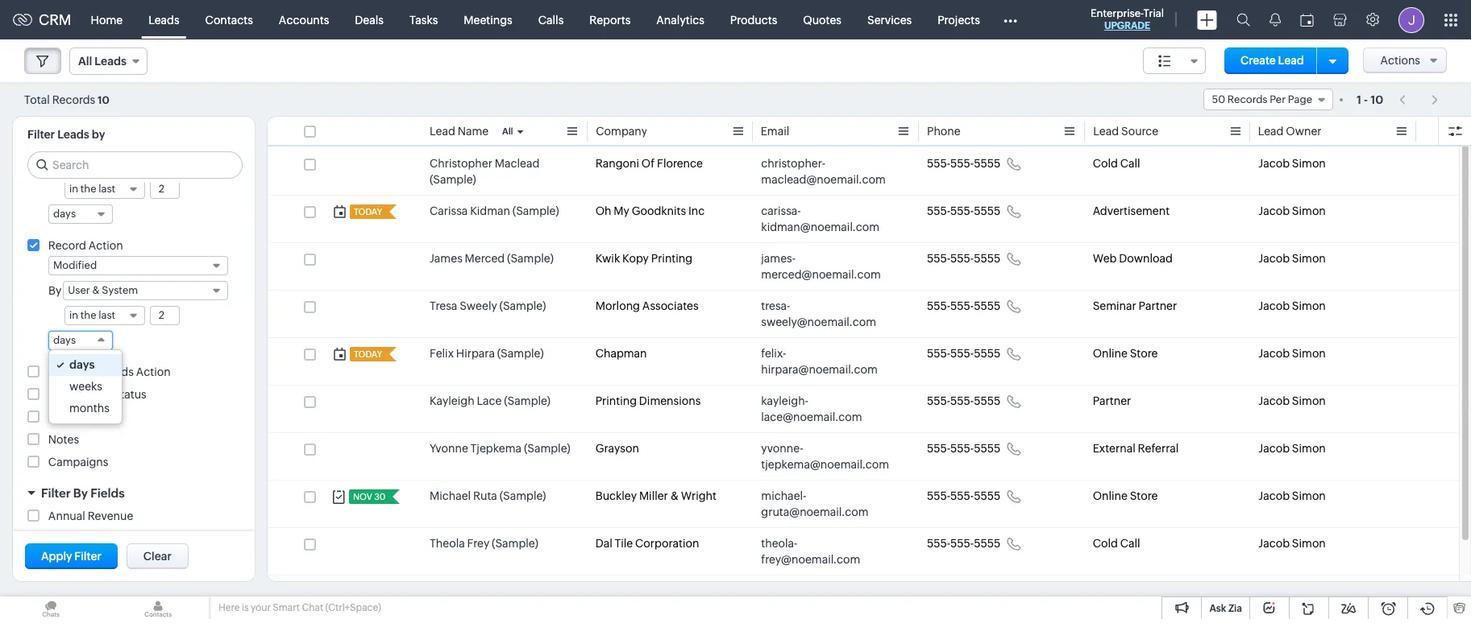 Task type: describe. For each thing, give the bounding box(es) containing it.
5555 for tresa- sweely@noemail.com
[[974, 300, 1001, 313]]

reports link
[[577, 0, 643, 39]]

tresa sweely (sample)
[[430, 300, 546, 313]]

kayleigh lace (sample)
[[430, 395, 551, 408]]

online for michael- gruta@noemail.com
[[1093, 490, 1128, 503]]

call for christopher- maclead@noemail.com
[[1120, 157, 1140, 170]]

Search text field
[[28, 152, 242, 178]]

frey@noemail.com
[[761, 554, 860, 567]]

christopher-
[[761, 157, 826, 170]]

merced
[[465, 252, 505, 265]]

miller
[[639, 490, 668, 503]]

total
[[24, 93, 50, 106]]

activities
[[48, 411, 96, 424]]

analytics link
[[643, 0, 717, 39]]

maclead@noemail.com
[[761, 173, 886, 186]]

create
[[1241, 54, 1276, 67]]

1 vertical spatial partner
[[1093, 395, 1131, 408]]

(sample) for christopher maclead (sample)
[[430, 173, 476, 186]]

accounts link
[[266, 0, 342, 39]]

simon for kayleigh- lace@noemail.com
[[1292, 395, 1326, 408]]

actions
[[1380, 54, 1420, 67]]

advertisement
[[1093, 205, 1170, 218]]

filter leads by
[[27, 128, 105, 141]]

kidman@noemail.com
[[761, 221, 880, 234]]

felix-
[[761, 347, 786, 360]]

cold for theola- frey@noemail.com
[[1093, 538, 1118, 551]]

jacob for christopher- maclead@noemail.com
[[1259, 157, 1290, 170]]

christopher- maclead@noemail.com link
[[761, 156, 895, 188]]

tile
[[615, 538, 633, 551]]

days field
[[48, 331, 113, 351]]

simon for yvonne- tjepkema@noemail.com
[[1292, 443, 1326, 455]]

name
[[458, 125, 489, 138]]

zia
[[1228, 604, 1242, 615]]

goodknits
[[632, 205, 686, 218]]

yvonne- tjepkema@noemail.com link
[[761, 441, 895, 473]]

related
[[48, 366, 88, 379]]

analytics
[[656, 13, 704, 26]]

search element
[[1227, 0, 1260, 39]]

(sample) for michael ruta (sample)
[[500, 490, 546, 503]]

michael- gruta@noemail.com link
[[761, 488, 895, 521]]

simon for tresa- sweely@noemail.com
[[1292, 300, 1326, 313]]

(sample) for james merced (sample)
[[507, 252, 554, 265]]

5555 for yvonne- tjepkema@noemail.com
[[974, 443, 1001, 455]]

kayleigh
[[430, 395, 474, 408]]

buckley
[[595, 490, 637, 503]]

tresa- sweely@noemail.com
[[761, 300, 876, 329]]

associates
[[642, 300, 699, 313]]

days for list box containing days
[[69, 359, 95, 372]]

today link for felix
[[350, 347, 384, 362]]

yvonne
[[430, 443, 468, 455]]

oh
[[595, 205, 611, 218]]

deals
[[355, 13, 384, 26]]

5555 for theola- frey@noemail.com
[[974, 538, 1001, 551]]

cold call for christopher- maclead@noemail.com
[[1093, 157, 1140, 170]]

0 horizontal spatial by
[[48, 285, 61, 297]]

james merced (sample) link
[[430, 251, 554, 267]]

quotes link
[[790, 0, 854, 39]]

hirpara@noemail.com
[[761, 364, 878, 376]]

jacob for yvonne- tjepkema@noemail.com
[[1259, 443, 1290, 455]]

5 simon from the top
[[1292, 347, 1326, 360]]

leads link
[[136, 0, 192, 39]]

printing dimensions
[[595, 395, 701, 408]]

2 5555 from the top
[[974, 205, 1001, 218]]

christopher maclead (sample) link
[[430, 156, 579, 188]]

records for 10
[[52, 93, 95, 106]]

lead name
[[430, 125, 489, 138]]

10 for 1 - 10
[[1371, 93, 1383, 106]]

enterprise-
[[1091, 7, 1144, 19]]

filter for filter by fields
[[41, 487, 71, 501]]

jacob simon for james- merced@noemail.com
[[1259, 252, 1326, 265]]

today for felix hirpara (sample)
[[354, 350, 382, 360]]

notes
[[48, 434, 79, 447]]

(sample) for carissa kidman (sample)
[[513, 205, 559, 218]]

8 jacob from the top
[[1259, 490, 1290, 503]]

carissa- kidman@noemail.com
[[761, 205, 880, 234]]

michael- gruta@noemail.com
[[761, 490, 869, 519]]

tresa- sweely@noemail.com link
[[761, 298, 895, 330]]

sweely@noemail.com
[[761, 316, 876, 329]]

wright
[[681, 490, 717, 503]]

projects
[[938, 13, 980, 26]]

555-555-5555 for james- merced@noemail.com
[[927, 252, 1001, 265]]

tresa-
[[761, 300, 790, 313]]

nov 30 link
[[349, 490, 387, 505]]

simon for christopher- maclead@noemail.com
[[1292, 157, 1326, 170]]

0 horizontal spatial printing
[[595, 395, 637, 408]]

555-555-5555 for tresa- sweely@noemail.com
[[927, 300, 1001, 313]]

signals element
[[1260, 0, 1291, 39]]

company
[[595, 125, 647, 138]]

james- merced@noemail.com
[[761, 252, 881, 281]]

crm link
[[13, 11, 71, 28]]

tresa sweely (sample) link
[[430, 298, 546, 314]]

(ctrl+space)
[[325, 603, 381, 614]]

record
[[48, 239, 86, 252]]

seminar
[[1093, 300, 1136, 313]]

2 jacob from the top
[[1259, 205, 1290, 218]]

services
[[867, 13, 912, 26]]

lead for lead name
[[430, 125, 455, 138]]

5 jacob from the top
[[1259, 347, 1290, 360]]

0 vertical spatial leads
[[148, 13, 179, 26]]

create lead
[[1241, 54, 1304, 67]]

rangoni of florence
[[595, 157, 703, 170]]

signals image
[[1270, 13, 1281, 27]]

weeks option
[[49, 376, 122, 398]]

filter for filter leads by
[[27, 128, 55, 141]]

smart
[[273, 603, 300, 614]]

months option
[[49, 398, 122, 420]]

2 simon from the top
[[1292, 205, 1326, 218]]

services link
[[854, 0, 925, 39]]

referral
[[1138, 443, 1179, 455]]

tjepkema@noemail.com
[[761, 459, 889, 472]]

apply filter
[[41, 551, 101, 563]]

5 jacob simon from the top
[[1259, 347, 1326, 360]]

ask
[[1210, 604, 1226, 615]]

home link
[[78, 0, 136, 39]]

jacob for theola- frey@noemail.com
[[1259, 538, 1290, 551]]

corporation
[[635, 538, 699, 551]]

1 horizontal spatial partner
[[1139, 300, 1177, 313]]

morlong
[[595, 300, 640, 313]]

dal
[[595, 538, 612, 551]]

days for days field
[[53, 335, 76, 347]]

weeks
[[69, 380, 102, 393]]

calls link
[[525, 0, 577, 39]]

frey
[[467, 538, 490, 551]]

jacob simon for tresa- sweely@noemail.com
[[1259, 300, 1326, 313]]

record action
[[48, 239, 123, 252]]

simon for james- merced@noemail.com
[[1292, 252, 1326, 265]]

5555 for kayleigh- lace@noemail.com
[[974, 395, 1001, 408]]

by inside dropdown button
[[73, 487, 88, 501]]

8 555-555-5555 from the top
[[927, 490, 1001, 503]]

reports
[[589, 13, 631, 26]]

christopher maclead (sample)
[[430, 157, 540, 186]]

annual
[[48, 510, 85, 523]]

8 jacob simon from the top
[[1259, 490, 1326, 503]]

here is your smart chat (ctrl+space)
[[218, 603, 381, 614]]



Task type: locate. For each thing, give the bounding box(es) containing it.
4 jacob simon from the top
[[1259, 300, 1326, 313]]

days up weeks
[[69, 359, 95, 372]]

555-
[[927, 157, 950, 170], [950, 157, 974, 170], [927, 205, 950, 218], [950, 205, 974, 218], [927, 252, 950, 265], [950, 252, 974, 265], [927, 300, 950, 313], [950, 300, 974, 313], [927, 347, 950, 360], [950, 347, 974, 360], [927, 395, 950, 408], [950, 395, 974, 408], [927, 443, 950, 455], [950, 443, 974, 455], [927, 490, 950, 503], [950, 490, 974, 503], [927, 538, 950, 551], [950, 538, 974, 551]]

upgrade
[[1104, 20, 1150, 31]]

3 simon from the top
[[1292, 252, 1326, 265]]

related records action
[[48, 366, 171, 379]]

filter inside button
[[74, 551, 101, 563]]

carissa- kidman@noemail.com link
[[761, 203, 895, 235]]

1 5555 from the top
[[974, 157, 1001, 170]]

store down external referral
[[1130, 490, 1158, 503]]

partner up external on the right bottom of page
[[1093, 395, 1131, 408]]

1 vertical spatial today
[[354, 350, 382, 360]]

filter by fields
[[41, 487, 125, 501]]

records up filter leads by
[[52, 93, 95, 106]]

8 simon from the top
[[1292, 490, 1326, 503]]

lead source
[[1093, 125, 1158, 138]]

4 555-555-5555 from the top
[[927, 300, 1001, 313]]

yvonne tjepkema (sample)
[[430, 443, 570, 455]]

1 vertical spatial by
[[73, 487, 88, 501]]

today link
[[350, 205, 384, 219], [350, 347, 384, 362]]

michael
[[430, 490, 471, 503]]

sweely
[[460, 300, 497, 313]]

jacob simon for christopher- maclead@noemail.com
[[1259, 157, 1326, 170]]

maclead
[[495, 157, 540, 170]]

1
[[1357, 93, 1361, 106]]

web
[[1093, 252, 1117, 265]]

external referral
[[1093, 443, 1179, 455]]

None text field
[[151, 307, 179, 325]]

felix hirpara (sample) link
[[430, 346, 544, 362]]

10 up by
[[98, 94, 109, 106]]

1 jacob from the top
[[1259, 157, 1290, 170]]

0 vertical spatial call
[[1120, 157, 1140, 170]]

0 vertical spatial records
[[52, 93, 95, 106]]

home
[[91, 13, 123, 26]]

2 555-555-5555 from the top
[[927, 205, 1001, 218]]

simon for theola- frey@noemail.com
[[1292, 538, 1326, 551]]

your
[[251, 603, 271, 614]]

gruta@noemail.com
[[761, 506, 869, 519]]

9 5555 from the top
[[974, 538, 1001, 551]]

jacob simon for kayleigh- lace@noemail.com
[[1259, 395, 1326, 408]]

6 555-555-5555 from the top
[[927, 395, 1001, 408]]

555-555-5555 for yvonne- tjepkema@noemail.com
[[927, 443, 1001, 455]]

0 horizontal spatial email
[[82, 389, 111, 401]]

1 vertical spatial records
[[90, 366, 134, 379]]

0 vertical spatial today link
[[350, 205, 384, 219]]

0 vertical spatial action
[[88, 239, 123, 252]]

lead for lead source
[[1093, 125, 1118, 138]]

tasks link
[[397, 0, 451, 39]]

dal tile corporation
[[595, 538, 699, 551]]

row group containing christopher maclead (sample)
[[268, 148, 1459, 620]]

action up status on the left of page
[[136, 366, 171, 379]]

4 simon from the top
[[1292, 300, 1326, 313]]

seminar partner
[[1093, 300, 1177, 313]]

cold
[[1093, 157, 1118, 170], [1093, 538, 1118, 551]]

(sample) right sweely
[[499, 300, 546, 313]]

printing right kopy
[[651, 252, 693, 265]]

4 jacob from the top
[[1259, 300, 1290, 313]]

5 5555 from the top
[[974, 347, 1001, 360]]

1 vertical spatial cold call
[[1093, 538, 1140, 551]]

2 online from the top
[[1093, 490, 1128, 503]]

days up related
[[53, 335, 76, 347]]

1 horizontal spatial action
[[136, 366, 171, 379]]

(sample) inside tresa sweely (sample) link
[[499, 300, 546, 313]]

records up latest email status
[[90, 366, 134, 379]]

(sample) right frey
[[492, 538, 538, 551]]

1 vertical spatial today link
[[350, 347, 384, 362]]

1 horizontal spatial by
[[73, 487, 88, 501]]

email up christopher-
[[761, 125, 790, 138]]

3 jacob simon from the top
[[1259, 252, 1326, 265]]

10 inside total records 10
[[98, 94, 109, 106]]

None text field
[[151, 181, 179, 198]]

carissa kidman (sample)
[[430, 205, 559, 218]]

kayleigh- lace@noemail.com
[[761, 395, 862, 424]]

1 online store from the top
[[1093, 347, 1158, 360]]

1 today from the top
[[354, 207, 382, 217]]

days inside option
[[69, 359, 95, 372]]

online store for felix- hirpara@noemail.com
[[1093, 347, 1158, 360]]

apply filter button
[[25, 544, 118, 570]]

by down record
[[48, 285, 61, 297]]

1 horizontal spatial leads
[[148, 13, 179, 26]]

lead right 'create'
[[1278, 54, 1304, 67]]

action
[[88, 239, 123, 252], [136, 366, 171, 379]]

9 jacob simon from the top
[[1259, 538, 1326, 551]]

my
[[614, 205, 629, 218]]

days option
[[49, 355, 122, 376]]

kayleigh lace (sample) link
[[430, 393, 551, 409]]

contacts image
[[107, 597, 209, 620]]

merced@noemail.com
[[761, 268, 881, 281]]

1 call from the top
[[1120, 157, 1140, 170]]

(sample) inside michael ruta (sample) link
[[500, 490, 546, 503]]

row group
[[268, 148, 1459, 620]]

filter up annual
[[41, 487, 71, 501]]

(sample) right hirpara
[[497, 347, 544, 360]]

list box containing days
[[49, 351, 122, 424]]

0 vertical spatial days
[[53, 335, 76, 347]]

(sample) for kayleigh lace (sample)
[[504, 395, 551, 408]]

(sample) down christopher
[[430, 173, 476, 186]]

online down external on the right bottom of page
[[1093, 490, 1128, 503]]

phone
[[927, 125, 961, 138]]

calls
[[538, 13, 564, 26]]

0 vertical spatial partner
[[1139, 300, 1177, 313]]

cold for christopher- maclead@noemail.com
[[1093, 157, 1118, 170]]

kayleigh- lace@noemail.com link
[[761, 393, 895, 426]]

1 vertical spatial action
[[136, 366, 171, 379]]

3 jacob from the top
[[1259, 252, 1290, 265]]

6 jacob from the top
[[1259, 395, 1290, 408]]

kwik kopy printing
[[595, 252, 693, 265]]

1 vertical spatial online store
[[1093, 490, 1158, 503]]

days inside field
[[53, 335, 76, 347]]

jacob simon for theola- frey@noemail.com
[[1259, 538, 1326, 551]]

records
[[52, 93, 95, 106], [90, 366, 134, 379]]

6 5555 from the top
[[974, 395, 1001, 408]]

555-555-5555 for kayleigh- lace@noemail.com
[[927, 395, 1001, 408]]

&
[[670, 490, 679, 503]]

lead left name
[[430, 125, 455, 138]]

2 cold call from the top
[[1093, 538, 1140, 551]]

trial
[[1144, 7, 1164, 19]]

today link for carissa
[[350, 205, 384, 219]]

1 vertical spatial leads
[[57, 128, 89, 141]]

annual revenue
[[48, 510, 133, 523]]

create lead button
[[1224, 48, 1320, 74]]

store for felix- hirpara@noemail.com
[[1130, 347, 1158, 360]]

online store down external referral
[[1093, 490, 1158, 503]]

(sample) for theola frey (sample)
[[492, 538, 538, 551]]

4 5555 from the top
[[974, 300, 1001, 313]]

latest
[[48, 389, 80, 401]]

status
[[113, 389, 146, 401]]

online for felix- hirpara@noemail.com
[[1093, 347, 1128, 360]]

7 simon from the top
[[1292, 443, 1326, 455]]

1 555-555-5555 from the top
[[927, 157, 1001, 170]]

yvonne tjepkema (sample) link
[[430, 441, 570, 457]]

1 vertical spatial filter
[[41, 487, 71, 501]]

1 vertical spatial cold
[[1093, 538, 1118, 551]]

3 555-555-5555 from the top
[[927, 252, 1001, 265]]

today for carissa kidman (sample)
[[354, 207, 382, 217]]

jacob simon for yvonne- tjepkema@noemail.com
[[1259, 443, 1326, 455]]

(sample) inside theola frey (sample) link
[[492, 538, 538, 551]]

michael ruta (sample) link
[[430, 488, 546, 505]]

cold call
[[1093, 157, 1140, 170], [1093, 538, 1140, 551]]

cold call for theola- frey@noemail.com
[[1093, 538, 1140, 551]]

10 right -
[[1371, 93, 1383, 106]]

2 store from the top
[[1130, 490, 1158, 503]]

1 vertical spatial online
[[1093, 490, 1128, 503]]

florence
[[657, 157, 703, 170]]

0 horizontal spatial leads
[[57, 128, 89, 141]]

2 call from the top
[[1120, 538, 1140, 551]]

1 vertical spatial printing
[[595, 395, 637, 408]]

chats image
[[0, 597, 102, 620]]

online store for michael- gruta@noemail.com
[[1093, 490, 1158, 503]]

2 vertical spatial filter
[[74, 551, 101, 563]]

store for michael- gruta@noemail.com
[[1130, 490, 1158, 503]]

(sample) inside the james merced (sample) link
[[507, 252, 554, 265]]

2 today from the top
[[354, 350, 382, 360]]

2 today link from the top
[[350, 347, 384, 362]]

(sample) for yvonne tjepkema (sample)
[[524, 443, 570, 455]]

1 simon from the top
[[1292, 157, 1326, 170]]

0 vertical spatial today
[[354, 207, 382, 217]]

0 vertical spatial by
[[48, 285, 61, 297]]

ruta
[[473, 490, 497, 503]]

1 horizontal spatial 10
[[1371, 93, 1383, 106]]

jacob for kayleigh- lace@noemail.com
[[1259, 395, 1290, 408]]

1 cold from the top
[[1093, 157, 1118, 170]]

partner right the seminar
[[1139, 300, 1177, 313]]

list box
[[49, 351, 122, 424]]

7 5555 from the top
[[974, 443, 1001, 455]]

0 vertical spatial email
[[761, 125, 790, 138]]

3 5555 from the top
[[974, 252, 1001, 265]]

yvonne- tjepkema@noemail.com
[[761, 443, 889, 472]]

kidman
[[470, 205, 510, 218]]

1 vertical spatial days
[[69, 359, 95, 372]]

1 jacob simon from the top
[[1259, 157, 1326, 170]]

is
[[242, 603, 249, 614]]

tjepkema
[[470, 443, 522, 455]]

1 cold call from the top
[[1093, 157, 1140, 170]]

contacts
[[205, 13, 253, 26]]

(sample) inside felix hirpara (sample) link
[[497, 347, 544, 360]]

0 vertical spatial printing
[[651, 252, 693, 265]]

online down the seminar
[[1093, 347, 1128, 360]]

1 vertical spatial store
[[1130, 490, 1158, 503]]

lead for lead owner
[[1259, 125, 1284, 138]]

1 online from the top
[[1093, 347, 1128, 360]]

(sample) inside "kayleigh lace (sample)" link
[[504, 395, 551, 408]]

0 vertical spatial filter
[[27, 128, 55, 141]]

(sample) right ruta
[[500, 490, 546, 503]]

enterprise-trial upgrade
[[1091, 7, 1164, 31]]

kopy
[[622, 252, 649, 265]]

0 horizontal spatial 10
[[98, 94, 109, 106]]

products link
[[717, 0, 790, 39]]

search image
[[1237, 13, 1250, 27]]

jacob for tresa- sweely@noemail.com
[[1259, 300, 1290, 313]]

navigation
[[1391, 88, 1447, 111]]

yvonne-
[[761, 443, 803, 455]]

10 for total records 10
[[98, 94, 109, 106]]

felix
[[430, 347, 454, 360]]

filter right the apply
[[74, 551, 101, 563]]

(sample) inside christopher maclead (sample)
[[430, 173, 476, 186]]

lead left source
[[1093, 125, 1118, 138]]

5555 for james- merced@noemail.com
[[974, 252, 1001, 265]]

1 horizontal spatial email
[[761, 125, 790, 138]]

online store down seminar partner
[[1093, 347, 1158, 360]]

(sample) for tresa sweely (sample)
[[499, 300, 546, 313]]

revenue
[[88, 510, 133, 523]]

5555 for christopher- maclead@noemail.com
[[974, 157, 1001, 170]]

0 vertical spatial online
[[1093, 347, 1128, 360]]

2 online store from the top
[[1093, 490, 1158, 503]]

latest email status
[[48, 389, 146, 401]]

jacob
[[1259, 157, 1290, 170], [1259, 205, 1290, 218], [1259, 252, 1290, 265], [1259, 300, 1290, 313], [1259, 347, 1290, 360], [1259, 395, 1290, 408], [1259, 443, 1290, 455], [1259, 490, 1290, 503], [1259, 538, 1290, 551]]

christopher
[[430, 157, 492, 170]]

0 vertical spatial cold call
[[1093, 157, 1140, 170]]

9 555-555-5555 from the top
[[927, 538, 1001, 551]]

quotes
[[803, 13, 842, 26]]

5 555-555-5555 from the top
[[927, 347, 1001, 360]]

2 jacob simon from the top
[[1259, 205, 1326, 218]]

apply
[[41, 551, 72, 563]]

grayson
[[595, 443, 639, 455]]

0 vertical spatial online store
[[1093, 347, 1158, 360]]

(sample) inside carissa kidman (sample) link
[[513, 205, 559, 218]]

1 today link from the top
[[350, 205, 384, 219]]

rangoni
[[595, 157, 639, 170]]

james- merced@noemail.com link
[[761, 251, 895, 283]]

accounts
[[279, 13, 329, 26]]

9 jacob from the top
[[1259, 538, 1290, 551]]

external
[[1093, 443, 1136, 455]]

0 horizontal spatial action
[[88, 239, 123, 252]]

0 vertical spatial store
[[1130, 347, 1158, 360]]

jacob for james- merced@noemail.com
[[1259, 252, 1290, 265]]

leads left by
[[57, 128, 89, 141]]

store down seminar partner
[[1130, 347, 1158, 360]]

(sample) for felix hirpara (sample)
[[497, 347, 544, 360]]

filter inside dropdown button
[[41, 487, 71, 501]]

lead inside button
[[1278, 54, 1304, 67]]

(sample) right merced
[[507, 252, 554, 265]]

lead left owner
[[1259, 125, 1284, 138]]

9 simon from the top
[[1292, 538, 1326, 551]]

(sample) right kidman
[[513, 205, 559, 218]]

8 5555 from the top
[[974, 490, 1001, 503]]

action right record
[[88, 239, 123, 252]]

dimensions
[[639, 395, 701, 408]]

printing up 'grayson'
[[595, 395, 637, 408]]

email up months
[[82, 389, 111, 401]]

0 vertical spatial cold
[[1093, 157, 1118, 170]]

6 simon from the top
[[1292, 395, 1326, 408]]

days
[[53, 335, 76, 347], [69, 359, 95, 372]]

store
[[1130, 347, 1158, 360], [1130, 490, 1158, 503]]

filter
[[27, 128, 55, 141], [41, 487, 71, 501], [74, 551, 101, 563]]

theola frey (sample)
[[430, 538, 538, 551]]

call for theola- frey@noemail.com
[[1120, 538, 1140, 551]]

leads right home link
[[148, 13, 179, 26]]

by up annual revenue
[[73, 487, 88, 501]]

7 jacob simon from the top
[[1259, 443, 1326, 455]]

1 vertical spatial email
[[82, 389, 111, 401]]

6 jacob simon from the top
[[1259, 395, 1326, 408]]

(sample) right tjepkema
[[524, 443, 570, 455]]

printing
[[651, 252, 693, 265], [595, 395, 637, 408]]

filter down the total
[[27, 128, 55, 141]]

2 cold from the top
[[1093, 538, 1118, 551]]

of
[[642, 157, 655, 170]]

555-555-5555 for theola- frey@noemail.com
[[927, 538, 1001, 551]]

theola frey (sample) link
[[430, 536, 538, 552]]

1 horizontal spatial printing
[[651, 252, 693, 265]]

morlong associates
[[595, 300, 699, 313]]

1 vertical spatial call
[[1120, 538, 1140, 551]]

555-555-5555 for christopher- maclead@noemail.com
[[927, 157, 1001, 170]]

7 555-555-5555 from the top
[[927, 443, 1001, 455]]

records for action
[[90, 366, 134, 379]]

meetings
[[464, 13, 512, 26]]

oh my goodknits inc
[[595, 205, 705, 218]]

deals link
[[342, 0, 397, 39]]

(sample) right lace
[[504, 395, 551, 408]]

1 store from the top
[[1130, 347, 1158, 360]]

7 jacob from the top
[[1259, 443, 1290, 455]]

web download
[[1093, 252, 1173, 265]]

0 horizontal spatial partner
[[1093, 395, 1131, 408]]

(sample) inside yvonne tjepkema (sample) link
[[524, 443, 570, 455]]



Task type: vqa. For each thing, say whether or not it's contained in the screenshot.


